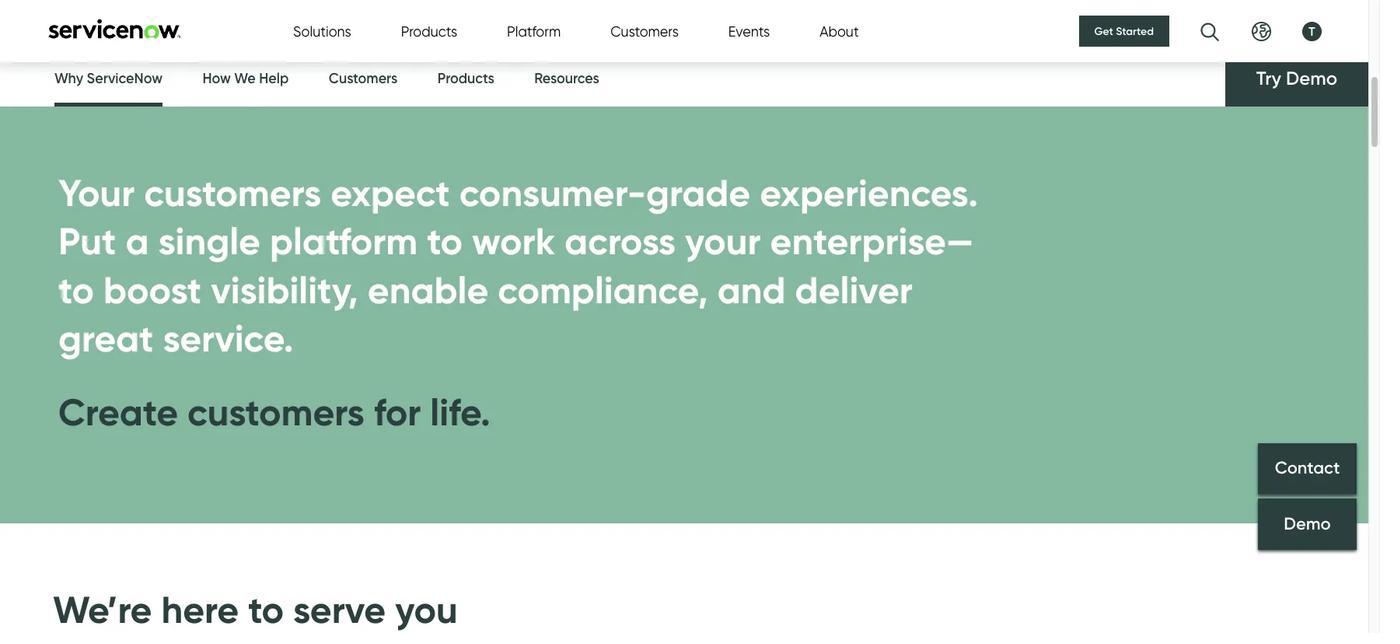 Task type: vqa. For each thing, say whether or not it's contained in the screenshot.
We're here to serve you
yes



Task type: locate. For each thing, give the bounding box(es) containing it.
events button
[[729, 21, 770, 42]]

enable
[[368, 267, 489, 313]]

to down put
[[58, 267, 94, 313]]

how
[[203, 70, 231, 87]]

1 vertical spatial products
[[438, 70, 494, 87]]

across
[[565, 218, 676, 265]]

demo right the try
[[1286, 67, 1338, 89]]

customers
[[144, 170, 321, 216], [187, 389, 365, 435]]

try demo link
[[1226, 51, 1369, 107]]

0 vertical spatial customers
[[611, 23, 679, 39]]

1 vertical spatial customers
[[187, 389, 365, 435]]

2 vertical spatial to
[[248, 586, 284, 633]]

customers link
[[329, 51, 398, 107]]

1 vertical spatial demo
[[1284, 513, 1331, 534]]

about button
[[820, 21, 859, 42]]

customers
[[611, 23, 679, 39], [329, 70, 398, 87]]

customers inside "your customers expect consumer-grade experiences. put a single platform to work across your enterprise— to boost visibility, enable compliance, and deliver great service."
[[144, 170, 321, 216]]

customers for your
[[144, 170, 321, 216]]

get started
[[1095, 24, 1154, 38]]

help
[[259, 70, 289, 87]]

demo down contact link at the right
[[1284, 513, 1331, 534]]

0 vertical spatial products
[[401, 23, 457, 39]]

life.
[[430, 389, 491, 435]]

how we help link
[[203, 51, 289, 107]]

great
[[58, 315, 154, 362]]

resources
[[535, 70, 599, 87]]

create
[[58, 389, 178, 435]]

1 horizontal spatial customers
[[611, 23, 679, 39]]

contact
[[1275, 458, 1340, 479]]

demo
[[1286, 67, 1338, 89], [1284, 513, 1331, 534]]

to right 'here'
[[248, 586, 284, 633]]

to
[[427, 218, 463, 265], [58, 267, 94, 313], [248, 586, 284, 633]]

expect
[[331, 170, 450, 216]]

try demo
[[1257, 67, 1338, 89]]

events
[[729, 23, 770, 39]]

0 horizontal spatial customers
[[329, 70, 398, 87]]

0 vertical spatial customers
[[144, 170, 321, 216]]

solutions
[[293, 23, 351, 39]]

consumer-
[[459, 170, 646, 216]]

1 vertical spatial to
[[58, 267, 94, 313]]

to up enable
[[427, 218, 463, 265]]

customers for customers link
[[329, 70, 398, 87]]

0 vertical spatial to
[[427, 218, 463, 265]]

products down products dropdown button
[[438, 70, 494, 87]]

you
[[395, 586, 458, 633]]

0 horizontal spatial to
[[58, 267, 94, 313]]

products
[[401, 23, 457, 39], [438, 70, 494, 87]]

started
[[1116, 24, 1154, 38]]

servicenow
[[87, 70, 163, 87]]

serve
[[293, 586, 386, 633]]

products up products "link"
[[401, 23, 457, 39]]

2 horizontal spatial to
[[427, 218, 463, 265]]

here
[[161, 586, 239, 633]]

1 vertical spatial customers
[[329, 70, 398, 87]]

your
[[58, 170, 135, 216]]

customers for create
[[187, 389, 365, 435]]

products for products dropdown button
[[401, 23, 457, 39]]

grade
[[646, 170, 751, 216]]

we're here to serve you
[[53, 586, 458, 633]]



Task type: describe. For each thing, give the bounding box(es) containing it.
contact link
[[1258, 443, 1357, 494]]

platform button
[[507, 21, 561, 42]]

for
[[374, 389, 421, 435]]

why servicenow
[[54, 70, 163, 87]]

work
[[472, 218, 555, 265]]

demo link
[[1258, 498, 1357, 550]]

0 vertical spatial demo
[[1286, 67, 1338, 89]]

visibility,
[[211, 267, 358, 313]]

get started link
[[1079, 16, 1170, 47]]

about
[[820, 23, 859, 39]]

how we help
[[203, 70, 289, 87]]

boost
[[103, 267, 202, 313]]

1 horizontal spatial to
[[248, 586, 284, 633]]

get
[[1095, 24, 1114, 38]]

a
[[126, 218, 149, 265]]

why
[[54, 70, 83, 87]]

resources link
[[535, 51, 599, 107]]

and
[[718, 267, 786, 313]]

we
[[234, 70, 256, 87]]

put
[[58, 218, 116, 265]]

your customers expect consumer-grade experiences. put a single platform to work across your enterprise— to boost visibility, enable compliance, and deliver great service.
[[58, 170, 979, 362]]

products button
[[401, 21, 457, 42]]

single
[[158, 218, 261, 265]]

platform
[[270, 218, 418, 265]]

why servicenow link
[[54, 51, 163, 111]]

compliance,
[[498, 267, 708, 313]]

deliver
[[795, 267, 913, 313]]

enterprise—
[[770, 218, 974, 265]]

create customers for life.
[[58, 389, 491, 435]]

your
[[685, 218, 761, 265]]

customers for customers dropdown button
[[611, 23, 679, 39]]

products link
[[438, 51, 494, 107]]

customers button
[[611, 21, 679, 42]]

experiences.
[[760, 170, 979, 216]]

we're
[[53, 586, 152, 633]]

try
[[1257, 67, 1282, 89]]

products for products "link"
[[438, 70, 494, 87]]

service.
[[163, 315, 294, 362]]

servicenow image
[[47, 18, 183, 38]]

platform
[[507, 23, 561, 39]]

solutions button
[[293, 21, 351, 42]]



